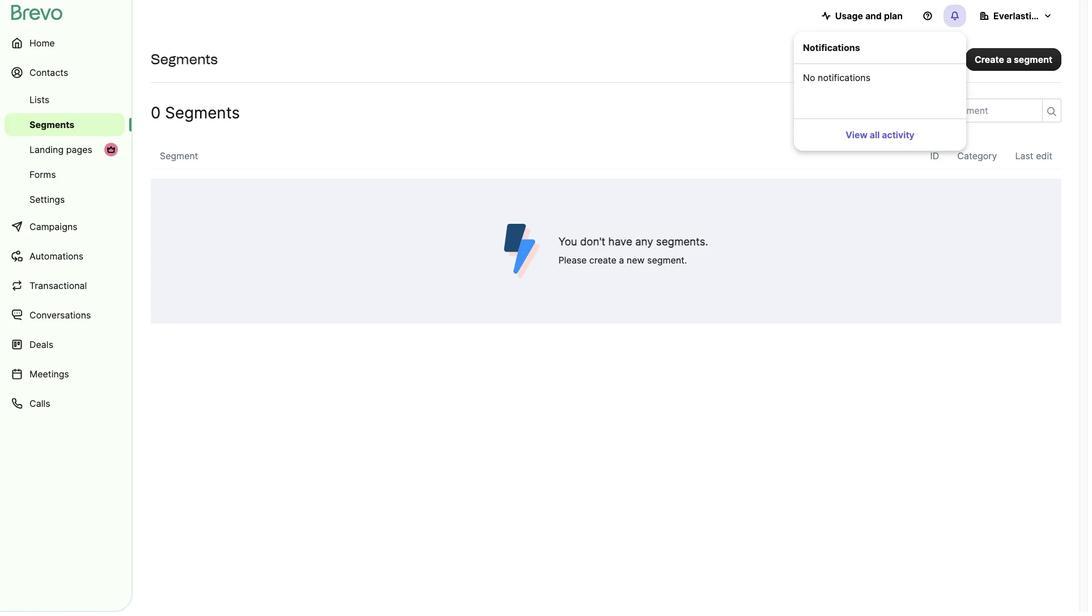 Task type: locate. For each thing, give the bounding box(es) containing it.
conversations
[[29, 310, 91, 321]]

landing pages link
[[5, 138, 125, 161]]

landing pages
[[29, 144, 92, 155]]

segments up landing
[[29, 119, 74, 130]]

0 vertical spatial a
[[1007, 54, 1012, 65]]

conversations link
[[5, 302, 125, 329]]

and
[[866, 10, 882, 22]]

ethereal
[[1046, 10, 1082, 22]]

forms
[[29, 169, 56, 180]]

usage
[[836, 10, 864, 22]]

no
[[804, 72, 816, 83]]

everlasting ethereal button
[[971, 5, 1082, 27]]

view
[[846, 129, 868, 141]]

a left "new"
[[619, 255, 625, 266]]

you
[[559, 235, 578, 248]]

everlasting
[[994, 10, 1043, 22]]

plan
[[885, 10, 903, 22]]

segments up the 0 segments
[[151, 51, 218, 67]]

home link
[[5, 29, 125, 57]]

view all activity link
[[799, 124, 962, 146]]

automations
[[29, 251, 83, 262]]

0 segments
[[151, 103, 240, 122]]

segments
[[151, 51, 218, 67], [165, 103, 240, 122], [29, 119, 74, 130]]

create a segment
[[975, 54, 1053, 65]]

create a segment button
[[966, 48, 1062, 71]]

a
[[1007, 54, 1012, 65], [619, 255, 625, 266]]

1 vertical spatial a
[[619, 255, 625, 266]]

Search for a segment search field
[[893, 99, 1038, 122]]

automations link
[[5, 243, 125, 270]]

calls link
[[5, 390, 125, 417]]

segments right the 0
[[165, 103, 240, 122]]

edit
[[1037, 150, 1053, 162]]

deals
[[29, 339, 53, 350]]

transactional
[[29, 280, 87, 291]]

lists link
[[5, 88, 125, 111]]

a right the create in the top right of the page
[[1007, 54, 1012, 65]]

any
[[636, 235, 654, 248]]

no notifications
[[804, 72, 871, 83]]

please
[[559, 255, 587, 266]]

lists
[[29, 94, 49, 105]]

left___rvooi image
[[107, 145, 116, 154]]

activity
[[883, 129, 915, 141]]

1 horizontal spatial a
[[1007, 54, 1012, 65]]

settings link
[[5, 188, 125, 211]]



Task type: vqa. For each thing, say whether or not it's contained in the screenshot.
"SET"
no



Task type: describe. For each thing, give the bounding box(es) containing it.
category
[[958, 150, 998, 162]]

contacts
[[29, 67, 68, 78]]

settings
[[29, 194, 65, 205]]

segments.
[[657, 235, 709, 248]]

create
[[590, 255, 617, 266]]

please create a new segment.
[[559, 255, 688, 266]]

deals link
[[5, 331, 125, 358]]

transactional link
[[5, 272, 125, 299]]

everlasting ethereal
[[994, 10, 1082, 22]]

segments link
[[5, 113, 125, 136]]

campaigns link
[[5, 213, 125, 240]]

pages
[[66, 144, 92, 155]]

view all activity
[[846, 129, 915, 141]]

new
[[627, 255, 645, 266]]

last
[[1016, 150, 1034, 162]]

usage and plan
[[836, 10, 903, 22]]

id
[[931, 150, 940, 162]]

calls
[[29, 398, 50, 409]]

search image
[[1048, 107, 1057, 116]]

create
[[975, 54, 1005, 65]]

0
[[151, 103, 161, 122]]

meetings link
[[5, 361, 125, 388]]

segment.
[[648, 255, 688, 266]]

last edit
[[1016, 150, 1053, 162]]

segment
[[160, 150, 198, 162]]

meetings
[[29, 369, 69, 380]]

a inside button
[[1007, 54, 1012, 65]]

contacts link
[[5, 59, 125, 86]]

campaigns
[[29, 221, 77, 233]]

notifications
[[804, 42, 861, 53]]

all
[[870, 129, 880, 141]]

notifications
[[818, 72, 871, 83]]

usage and plan button
[[813, 5, 912, 27]]

don't
[[581, 235, 606, 248]]

you don't have any segments.
[[559, 235, 709, 248]]

have
[[609, 235, 633, 248]]

segment
[[1015, 54, 1053, 65]]

home
[[29, 37, 55, 49]]

search button
[[1043, 100, 1062, 121]]

landing
[[29, 144, 64, 155]]

0 horizontal spatial a
[[619, 255, 625, 266]]

forms link
[[5, 163, 125, 186]]



